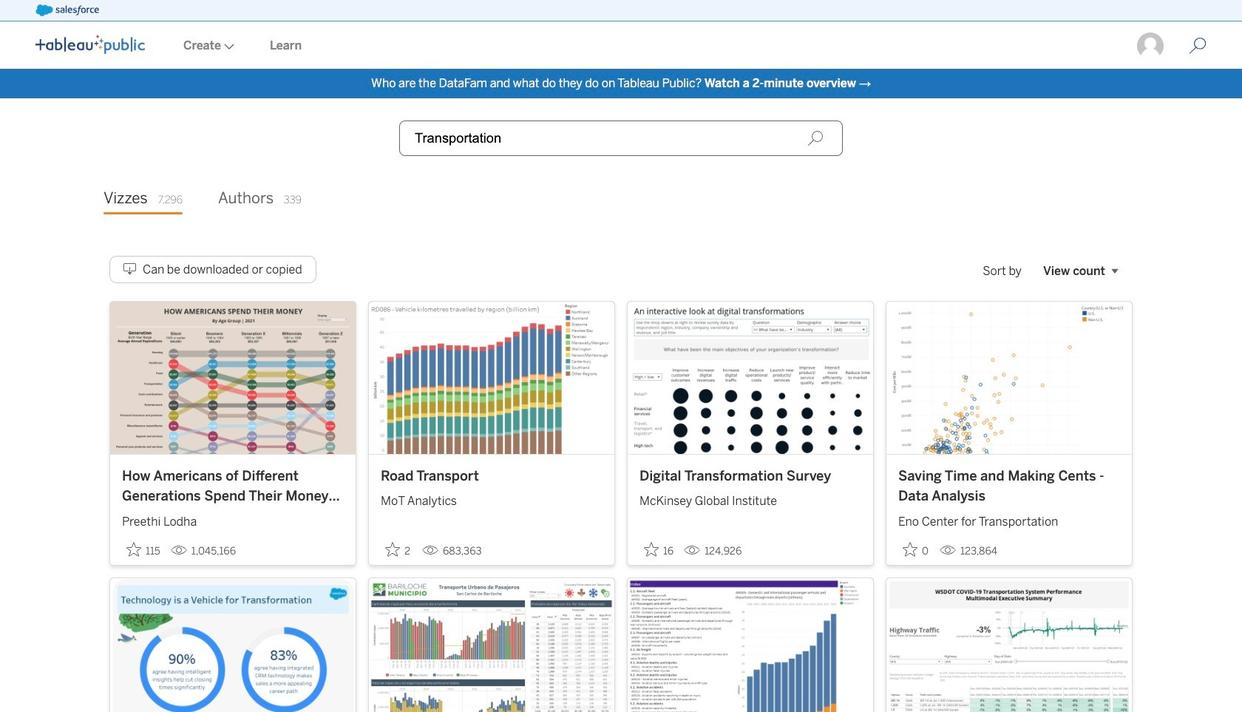 Task type: describe. For each thing, give the bounding box(es) containing it.
search image
[[807, 130, 824, 146]]

2 add favorite button from the left
[[381, 537, 416, 562]]

1 add favorite image from the left
[[126, 542, 141, 557]]

ruby.anderson5854 image
[[1136, 31, 1165, 61]]

2 add favorite image from the left
[[644, 542, 659, 557]]

Search input field
[[399, 121, 843, 156]]

salesforce logo image
[[35, 4, 99, 16]]

logo image
[[35, 35, 145, 54]]



Task type: locate. For each thing, give the bounding box(es) containing it.
2 add favorite image from the left
[[903, 542, 918, 557]]

3 add favorite button from the left
[[640, 537, 678, 562]]

1 horizontal spatial add favorite image
[[644, 542, 659, 557]]

add favorite image
[[385, 542, 400, 557], [644, 542, 659, 557]]

create image
[[221, 44, 234, 50]]

1 horizontal spatial add favorite image
[[903, 542, 918, 557]]

0 horizontal spatial add favorite image
[[385, 542, 400, 557]]

4 add favorite button from the left
[[898, 537, 934, 562]]

workbook thumbnail image
[[110, 302, 356, 454], [369, 302, 614, 454], [628, 302, 873, 454], [887, 302, 1132, 454], [110, 578, 356, 712], [369, 578, 614, 712], [628, 578, 873, 712], [887, 578, 1132, 712]]

1 add favorite image from the left
[[385, 542, 400, 557]]

add favorite image
[[126, 542, 141, 557], [903, 542, 918, 557]]

Add Favorite button
[[122, 537, 165, 562], [381, 537, 416, 562], [640, 537, 678, 562], [898, 537, 934, 562]]

go to search image
[[1171, 37, 1224, 55]]

0 horizontal spatial add favorite image
[[126, 542, 141, 557]]

1 add favorite button from the left
[[122, 537, 165, 562]]



Task type: vqa. For each thing, say whether or not it's contained in the screenshot.
top Equity
no



